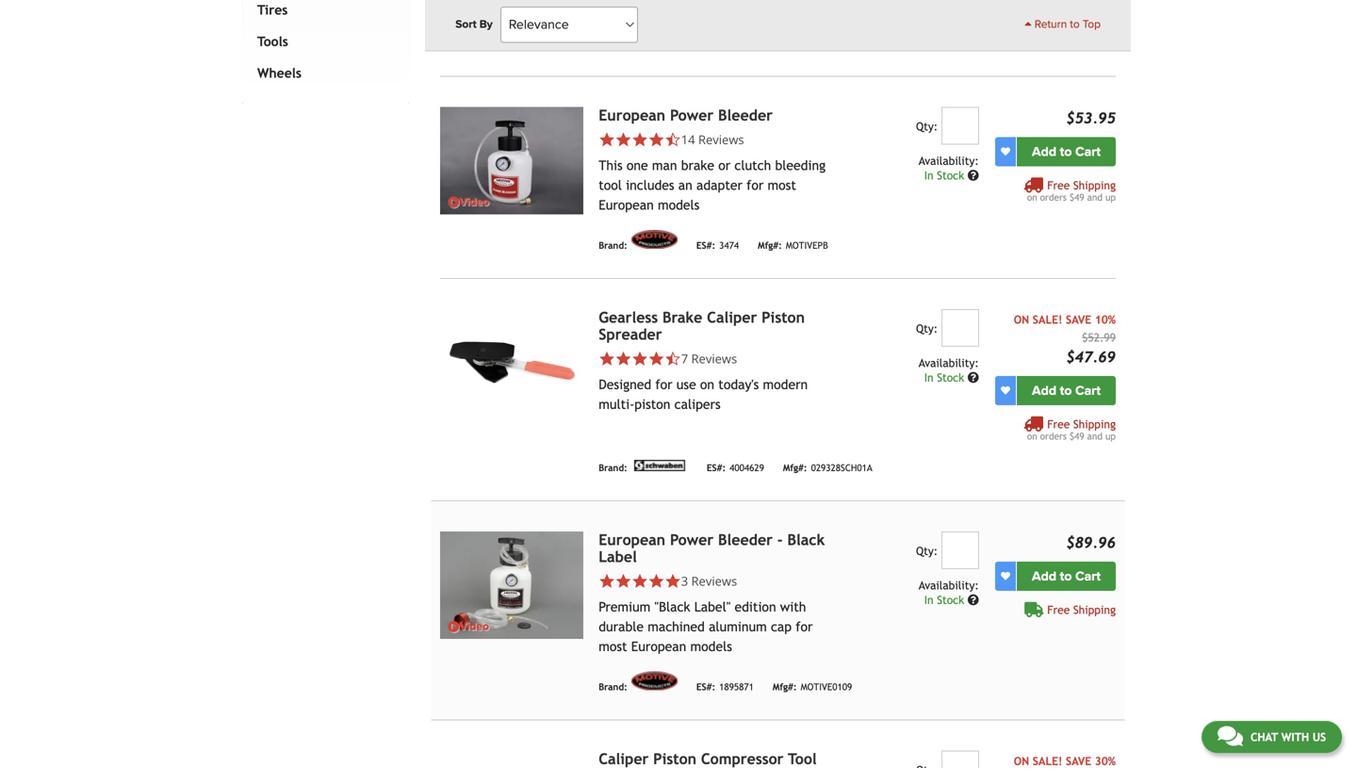 Task type: describe. For each thing, give the bounding box(es) containing it.
models inside premium "black label" edition with durable machined aluminum cap for most european models
[[690, 639, 732, 654]]

edition
[[735, 599, 776, 614]]

premium "black label" edition with durable machined aluminum cap for most european models
[[599, 599, 813, 654]]

3 reviews
[[681, 572, 737, 589]]

3474
[[719, 240, 739, 251]]

star image for european power bleeder - black label
[[648, 573, 665, 589]]

30%
[[1095, 754, 1116, 768]]

european power bleeder
[[599, 106, 773, 124]]

in for on sale!                         save 10%
[[924, 371, 934, 384]]

add to cart for $53.95
[[1032, 144, 1101, 160]]

add to wish list image for $53.95's add to cart button
[[1001, 147, 1010, 156]]

label"
[[694, 599, 731, 614]]

es#: 3474
[[696, 240, 739, 251]]

2 7 reviews link from the left
[[681, 350, 737, 367]]

mfg#: motivepb
[[758, 240, 828, 251]]

add for $53.95
[[1032, 144, 1057, 160]]

most inside this one man brake or clutch bleeding tool includes an adapter for most european models
[[768, 177, 796, 193]]

tires link
[[254, 0, 390, 26]]

premium
[[599, 599, 651, 614]]

designed for use on today's modern multi-piston calipers
[[599, 377, 808, 412]]

es#: for -
[[696, 681, 716, 692]]

1 orders from the top
[[1040, 192, 1067, 202]]

add for $89.96
[[1032, 568, 1057, 584]]

1 free shipping on orders $49 and up from the top
[[1027, 178, 1116, 202]]

use
[[677, 377, 696, 392]]

for inside premium "black label" edition with durable machined aluminum cap for most european models
[[796, 619, 813, 634]]

question circle image for on sale!                         save 10%
[[968, 372, 979, 383]]

1 schwaben - corporate logo image from the top
[[631, 35, 688, 46]]

mfg#: for piston
[[783, 462, 807, 473]]

us
[[1313, 731, 1326, 744]]

this one man brake or clutch bleeding tool includes an adapter for most european models
[[599, 158, 826, 212]]

qty: for $53.95
[[916, 119, 938, 133]]

with inside premium "black label" edition with durable machined aluminum cap for most european models
[[780, 599, 806, 614]]

es#: 1895871
[[696, 681, 754, 692]]

adapter
[[697, 177, 743, 193]]

on sale!                         save 30%
[[1014, 754, 1116, 768]]

es#4004629 - 029328sch01a - gearless brake caliper piston spreader - designed for use on today's modern multi-piston calipers - schwaben - audi bmw volkswagen mercedes benz mini porsche image
[[440, 309, 584, 416]]

in stock for on sale!                         save 10%
[[924, 371, 968, 384]]

gearless brake caliper piston spreader
[[599, 308, 805, 343]]

availability: for $53.95
[[919, 154, 979, 167]]

gearless brake caliper piston spreader link
[[599, 308, 805, 343]]

sort
[[455, 17, 477, 31]]

3 shipping from the top
[[1073, 417, 1116, 431]]

an
[[678, 177, 693, 193]]

cart for $53.95
[[1075, 144, 1101, 160]]

stock for $53.95
[[937, 169, 964, 182]]

spreader
[[599, 325, 662, 343]]

2 3 reviews link from the left
[[681, 572, 737, 589]]

motive0109
[[801, 681, 852, 692]]

in stock for $89.96
[[924, 593, 968, 606]]

2 add from the top
[[1032, 382, 1057, 398]]

motive - corporate logo image for european power bleeder
[[631, 230, 678, 249]]

0 vertical spatial on
[[1027, 192, 1037, 202]]

2 free shipping from the top
[[1047, 603, 1116, 616]]

14 reviews
[[681, 131, 744, 148]]

label
[[599, 548, 637, 565]]

european inside "european power bleeder - black label"
[[599, 531, 666, 548]]

multi-
[[599, 397, 635, 412]]

piston
[[635, 397, 671, 412]]

bleeder for european power bleeder - black label
[[718, 531, 773, 548]]

qty: for $89.96
[[916, 544, 938, 557]]

european power bleeder link
[[599, 106, 773, 124]]

2 shipping from the top
[[1073, 178, 1116, 192]]

bleeder for european power bleeder
[[718, 106, 773, 124]]

es#: 4004629
[[707, 462, 764, 473]]

add to cart button for $89.96
[[1017, 562, 1116, 591]]

half star image
[[665, 350, 681, 367]]

1 3 reviews link from the left
[[599, 572, 842, 589]]

machined
[[648, 619, 705, 634]]

to for add to cart button for $89.96
[[1060, 568, 1072, 584]]

european power bleeder - black label link
[[599, 531, 825, 565]]

comments image
[[1218, 725, 1243, 747]]

tires
[[257, 2, 288, 17]]

"black
[[655, 599, 690, 614]]

029328sch01a
[[811, 462, 873, 473]]

to for second add to cart button from the bottom of the page
[[1060, 382, 1072, 398]]

es#3474 - motivepb - european power bleeder - this one man brake or clutch bleeding tool includes an adapter for most european models - motive - audi bmw volkswagen mercedes benz mini porsche image
[[440, 107, 584, 214]]

to left top
[[1070, 17, 1080, 31]]

14
[[681, 131, 695, 148]]

man
[[652, 158, 677, 173]]

gearless
[[599, 308, 658, 326]]

return to top link
[[1025, 16, 1101, 33]]

4 free from the top
[[1047, 603, 1070, 616]]

designed
[[599, 377, 652, 392]]

on sale!                         save 10% $52.99 $47.69
[[1014, 313, 1116, 365]]

one
[[627, 158, 648, 173]]

today's
[[719, 377, 759, 392]]

2 up from the top
[[1106, 431, 1116, 441]]

chat
[[1251, 731, 1278, 744]]

for inside designed for use on today's modern multi-piston calipers
[[655, 377, 673, 392]]

$89.96
[[1066, 534, 1116, 551]]

on inside designed for use on today's modern multi-piston calipers
[[700, 377, 715, 392]]

add to wish list image
[[1001, 571, 1010, 581]]

on for on sale!                         save 10% $52.99 $47.69
[[1014, 313, 1029, 326]]

es#: for piston
[[707, 462, 726, 473]]

caliper piston compressor tool link
[[599, 750, 817, 768]]

reviews for european power bleeder - black label
[[691, 572, 737, 589]]

cap
[[771, 619, 792, 634]]

clutch
[[735, 158, 771, 173]]

-
[[777, 531, 783, 548]]

1 free shipping from the top
[[1047, 2, 1116, 15]]

mfg#: 029328sch01a
[[783, 462, 873, 473]]

brand: for european power bleeder
[[599, 240, 628, 251]]

motivepb
[[786, 240, 828, 251]]

brake
[[681, 158, 714, 173]]

1 free from the top
[[1047, 2, 1070, 15]]

1 $49 from the top
[[1070, 192, 1085, 202]]

tools
[[257, 34, 288, 49]]

brake
[[663, 308, 703, 326]]

brand: for european power bleeder - black label
[[599, 681, 628, 692]]

by
[[480, 17, 493, 31]]

durable
[[599, 619, 644, 634]]

or
[[718, 158, 731, 173]]

star image down label at the bottom
[[599, 573, 615, 589]]

european power bleeder - black label
[[599, 531, 825, 565]]

to for $53.95's add to cart button
[[1060, 144, 1072, 160]]

return to top
[[1032, 17, 1101, 31]]



Task type: vqa. For each thing, say whether or not it's contained in the screenshot.
'Kit Contents' link
no



Task type: locate. For each thing, give the bounding box(es) containing it.
1 in stock from the top
[[924, 169, 968, 182]]

models down aluminum
[[690, 639, 732, 654]]

es#: left the 4004629 on the right
[[707, 462, 726, 473]]

2 motive - corporate logo image from the top
[[631, 671, 678, 690]]

es#: left the 3474
[[696, 240, 716, 251]]

add to wish list image for second add to cart button from the bottom of the page
[[1001, 386, 1010, 395]]

3 reviews link
[[599, 572, 842, 589], [681, 572, 737, 589]]

free shipping up top
[[1047, 2, 1116, 15]]

3 free from the top
[[1047, 417, 1070, 431]]

mfg#: for -
[[773, 681, 797, 692]]

motive - corporate logo image for european power bleeder - black label
[[631, 671, 678, 690]]

reviews up label" at right bottom
[[691, 572, 737, 589]]

2 add to cart button from the top
[[1017, 376, 1116, 405]]

2 vertical spatial reviews
[[691, 572, 737, 589]]

includes
[[626, 177, 674, 193]]

0 vertical spatial add
[[1032, 144, 1057, 160]]

up down $53.95
[[1106, 192, 1116, 202]]

1 vertical spatial add
[[1032, 382, 1057, 398]]

add to cart button
[[1017, 137, 1116, 166], [1017, 376, 1116, 405], [1017, 562, 1116, 591]]

1 vertical spatial in
[[924, 371, 934, 384]]

1 vertical spatial qty:
[[916, 322, 938, 335]]

3 brand: from the top
[[599, 462, 628, 473]]

for down clutch
[[747, 177, 764, 193]]

2 brand: from the top
[[599, 240, 628, 251]]

2 availability: from the top
[[919, 356, 979, 369]]

free shipping down $89.96 on the bottom of the page
[[1047, 603, 1116, 616]]

1 vertical spatial piston
[[653, 750, 697, 768]]

1 vertical spatial schwaben - corporate logo image
[[631, 460, 688, 471]]

1 sale! from the top
[[1033, 313, 1063, 326]]

0 vertical spatial es#:
[[696, 240, 716, 251]]

0 vertical spatial in stock
[[924, 169, 968, 182]]

2 vertical spatial availability:
[[919, 579, 979, 592]]

10%
[[1095, 313, 1116, 326]]

0 horizontal spatial piston
[[653, 750, 697, 768]]

this
[[599, 158, 623, 173]]

es#: left 1895871
[[696, 681, 716, 692]]

2 on from the top
[[1014, 754, 1029, 768]]

1 add to cart button from the top
[[1017, 137, 1116, 166]]

3 availability: from the top
[[919, 579, 979, 592]]

shipping down $47.69
[[1073, 417, 1116, 431]]

2 add to cart from the top
[[1032, 382, 1101, 398]]

free down $47.69
[[1047, 417, 1070, 431]]

star image down the spreader
[[632, 350, 648, 367]]

european down machined on the bottom
[[631, 639, 687, 654]]

1 horizontal spatial for
[[747, 177, 764, 193]]

$53.95
[[1066, 109, 1116, 127]]

tool
[[788, 750, 817, 768]]

orders
[[1040, 192, 1067, 202], [1040, 431, 1067, 441]]

1 vertical spatial es#:
[[707, 462, 726, 473]]

brand:
[[599, 38, 628, 49], [599, 240, 628, 251], [599, 462, 628, 473], [599, 681, 628, 692]]

0 vertical spatial stock
[[937, 169, 964, 182]]

save left 10%
[[1066, 313, 1092, 326]]

7
[[681, 350, 688, 367]]

2 cart from the top
[[1075, 382, 1101, 398]]

sale! left 30%
[[1033, 754, 1063, 768]]

to down $89.96 on the bottom of the page
[[1060, 568, 1072, 584]]

1 horizontal spatial most
[[768, 177, 796, 193]]

1 vertical spatial $49
[[1070, 431, 1085, 441]]

0 horizontal spatial caliper
[[599, 750, 649, 768]]

2 horizontal spatial for
[[796, 619, 813, 634]]

3 stock from the top
[[937, 593, 964, 606]]

add to cart button down $47.69
[[1017, 376, 1116, 405]]

to down $47.69
[[1060, 382, 1072, 398]]

sale! inside on sale!                         save 10% $52.99 $47.69
[[1033, 313, 1063, 326]]

bleeding
[[775, 158, 826, 173]]

tools link
[[254, 26, 390, 57]]

on for on sale!                         save 30%
[[1014, 754, 1029, 768]]

2 vertical spatial mfg#:
[[773, 681, 797, 692]]

black
[[788, 531, 825, 548]]

es#:
[[696, 240, 716, 251], [707, 462, 726, 473], [696, 681, 716, 692]]

add to cart button down $89.96 on the bottom of the page
[[1017, 562, 1116, 591]]

2 qty: from the top
[[916, 322, 938, 335]]

0 vertical spatial sale!
[[1033, 313, 1063, 326]]

2 and from the top
[[1087, 431, 1103, 441]]

mfg#: motive0109
[[773, 681, 852, 692]]

sale! for on sale!                         save 10% $52.99 $47.69
[[1033, 313, 1063, 326]]

caret up image
[[1025, 18, 1032, 29]]

shipping down $53.95
[[1073, 178, 1116, 192]]

1 vertical spatial add to cart
[[1032, 382, 1101, 398]]

star image for gearless brake caliper piston spreader
[[648, 350, 665, 367]]

motive - corporate logo image down includes
[[631, 230, 678, 249]]

1 power from the top
[[670, 106, 714, 124]]

orders down $53.95
[[1040, 192, 1067, 202]]

1 vertical spatial and
[[1087, 431, 1103, 441]]

2 orders from the top
[[1040, 431, 1067, 441]]

star image for european power bleeder
[[648, 131, 665, 148]]

2 vertical spatial question circle image
[[968, 594, 979, 605]]

free down $53.95
[[1047, 178, 1070, 192]]

add to cart down $53.95
[[1032, 144, 1101, 160]]

schwaben - corporate logo image down the piston at bottom left
[[631, 460, 688, 471]]

power up 14
[[670, 106, 714, 124]]

add to cart down $47.69
[[1032, 382, 1101, 398]]

0 vertical spatial cart
[[1075, 144, 1101, 160]]

european inside premium "black label" edition with durable machined aluminum cap for most european models
[[631, 639, 687, 654]]

1 add to cart from the top
[[1032, 144, 1101, 160]]

2 bleeder from the top
[[718, 531, 773, 548]]

2 save from the top
[[1066, 754, 1092, 768]]

0 vertical spatial piston
[[762, 308, 805, 326]]

most
[[768, 177, 796, 193], [599, 639, 627, 654]]

on
[[1027, 192, 1037, 202], [700, 377, 715, 392], [1027, 431, 1037, 441]]

in for $89.96
[[924, 593, 934, 606]]

1 shipping from the top
[[1073, 2, 1116, 15]]

0 vertical spatial orders
[[1040, 192, 1067, 202]]

free shipping on orders $49 and up down $53.95
[[1027, 178, 1116, 202]]

piston inside "gearless brake caliper piston spreader"
[[762, 308, 805, 326]]

add to cart down $89.96 on the bottom of the page
[[1032, 568, 1101, 584]]

3 add from the top
[[1032, 568, 1057, 584]]

7 reviews link up today's
[[599, 350, 842, 367]]

None number field
[[941, 107, 979, 144], [941, 309, 979, 347], [941, 531, 979, 569], [941, 751, 979, 768], [941, 107, 979, 144], [941, 309, 979, 347], [941, 531, 979, 569], [941, 751, 979, 768]]

and down $47.69
[[1087, 431, 1103, 441]]

0 horizontal spatial for
[[655, 377, 673, 392]]

0 vertical spatial availability:
[[919, 154, 979, 167]]

european inside this one man brake or clutch bleeding tool includes an adapter for most european models
[[599, 197, 654, 212]]

$49 down $47.69
[[1070, 431, 1085, 441]]

sort by
[[455, 17, 493, 31]]

european up half star image
[[599, 106, 666, 124]]

3 add to cart button from the top
[[1017, 562, 1116, 591]]

3 add to cart from the top
[[1032, 568, 1101, 584]]

in stock for $53.95
[[924, 169, 968, 182]]

star image
[[648, 131, 665, 148], [632, 350, 648, 367], [648, 350, 665, 367], [599, 573, 615, 589], [648, 573, 665, 589]]

1 question circle image from the top
[[968, 169, 979, 181]]

3 in stock from the top
[[924, 593, 968, 606]]

save inside on sale!                         save 10% $52.99 $47.69
[[1066, 313, 1092, 326]]

european down tool
[[599, 197, 654, 212]]

up
[[1106, 192, 1116, 202], [1106, 431, 1116, 441]]

stock
[[937, 169, 964, 182], [937, 371, 964, 384], [937, 593, 964, 606]]

schwaben - corporate logo image up european power bleeder link
[[631, 35, 688, 46]]

cart down $47.69
[[1075, 382, 1101, 398]]

1 vertical spatial bleeder
[[718, 531, 773, 548]]

on
[[1014, 313, 1029, 326], [1014, 754, 1029, 768]]

2 free shipping on orders $49 and up from the top
[[1027, 417, 1116, 441]]

star image inside 14 reviews link
[[648, 131, 665, 148]]

1 horizontal spatial piston
[[762, 308, 805, 326]]

2 vertical spatial add to cart
[[1032, 568, 1101, 584]]

save left 30%
[[1066, 754, 1092, 768]]

1 and from the top
[[1087, 192, 1103, 202]]

free down $89.96 on the bottom of the page
[[1047, 603, 1070, 616]]

add to cart button for $53.95
[[1017, 137, 1116, 166]]

1 vertical spatial power
[[670, 531, 714, 548]]

2 $49 from the top
[[1070, 431, 1085, 441]]

add to cart button down $53.95
[[1017, 137, 1116, 166]]

3 qty: from the top
[[916, 544, 938, 557]]

question circle image for $89.96
[[968, 594, 979, 605]]

availability: for on sale!                         save 10%
[[919, 356, 979, 369]]

bleeder left -
[[718, 531, 773, 548]]

4004629
[[730, 462, 764, 473]]

1 vertical spatial add to cart button
[[1017, 376, 1116, 405]]

piston up modern
[[762, 308, 805, 326]]

0 vertical spatial save
[[1066, 313, 1092, 326]]

add to wish list image
[[1001, 147, 1010, 156], [1001, 386, 1010, 395]]

2 vertical spatial add to cart button
[[1017, 562, 1116, 591]]

1 vertical spatial stock
[[937, 371, 964, 384]]

question circle image
[[968, 169, 979, 181], [968, 372, 979, 383], [968, 594, 979, 605]]

2 vertical spatial add
[[1032, 568, 1057, 584]]

0 vertical spatial free shipping on orders $49 and up
[[1027, 178, 1116, 202]]

0 horizontal spatial with
[[780, 599, 806, 614]]

star image
[[599, 131, 615, 148], [615, 131, 632, 148], [632, 131, 648, 148], [599, 350, 615, 367], [615, 350, 632, 367], [615, 573, 632, 589], [632, 573, 648, 589], [665, 573, 681, 589]]

2 power from the top
[[670, 531, 714, 548]]

2 14 reviews link from the left
[[681, 131, 744, 148]]

mfg#: left "motivepb"
[[758, 240, 782, 251]]

and
[[1087, 192, 1103, 202], [1087, 431, 1103, 441]]

2 sale! from the top
[[1033, 754, 1063, 768]]

orders down $47.69
[[1040, 431, 1067, 441]]

7 reviews link
[[599, 350, 842, 367], [681, 350, 737, 367]]

reviews right 7
[[691, 350, 737, 367]]

2 stock from the top
[[937, 371, 964, 384]]

1 vertical spatial availability:
[[919, 356, 979, 369]]

$52.99
[[1082, 331, 1116, 344]]

1 bleeder from the top
[[718, 106, 773, 124]]

brand: for gearless brake caliper piston spreader
[[599, 462, 628, 473]]

7 reviews
[[681, 350, 737, 367]]

reviews for european power bleeder
[[698, 131, 744, 148]]

sale! for on sale!                         save 30%
[[1033, 754, 1063, 768]]

piston
[[762, 308, 805, 326], [653, 750, 697, 768]]

motive - corporate logo image down machined on the bottom
[[631, 671, 678, 690]]

question circle image for $53.95
[[968, 169, 979, 181]]

european up premium
[[599, 531, 666, 548]]

with
[[780, 599, 806, 614], [1282, 731, 1309, 744]]

1 vertical spatial most
[[599, 639, 627, 654]]

for left use
[[655, 377, 673, 392]]

2 question circle image from the top
[[968, 372, 979, 383]]

$49
[[1070, 192, 1085, 202], [1070, 431, 1085, 441]]

1 vertical spatial save
[[1066, 754, 1092, 768]]

for
[[747, 177, 764, 193], [655, 377, 673, 392], [796, 619, 813, 634]]

half star image
[[665, 131, 681, 148]]

cart for $89.96
[[1075, 568, 1101, 584]]

2 in from the top
[[924, 371, 934, 384]]

chat with us
[[1251, 731, 1326, 744]]

and down $53.95
[[1087, 192, 1103, 202]]

reviews
[[698, 131, 744, 148], [691, 350, 737, 367], [691, 572, 737, 589]]

1 vertical spatial reviews
[[691, 350, 737, 367]]

14 reviews link
[[599, 131, 842, 148], [681, 131, 744, 148]]

1 vertical spatial mfg#:
[[783, 462, 807, 473]]

0 vertical spatial motive - corporate logo image
[[631, 230, 678, 249]]

2 free from the top
[[1047, 178, 1070, 192]]

0 vertical spatial caliper
[[707, 308, 757, 326]]

0 vertical spatial most
[[768, 177, 796, 193]]

for inside this one man brake or clutch bleeding tool includes an adapter for most european models
[[747, 177, 764, 193]]

free shipping on orders $49 and up down $47.69
[[1027, 417, 1116, 441]]

wheels link
[[254, 57, 390, 89]]

0 vertical spatial add to cart
[[1032, 144, 1101, 160]]

0 vertical spatial up
[[1106, 192, 1116, 202]]

save for on sale!                         save 10% $52.99 $47.69
[[1066, 313, 1092, 326]]

star image left 3
[[648, 573, 665, 589]]

star image up man
[[648, 131, 665, 148]]

sale! left 10%
[[1033, 313, 1063, 326]]

$47.69
[[1066, 348, 1116, 365]]

cart down $53.95
[[1075, 144, 1101, 160]]

most down durable at the left
[[599, 639, 627, 654]]

compressor
[[701, 750, 784, 768]]

0 vertical spatial question circle image
[[968, 169, 979, 181]]

2 vertical spatial in stock
[[924, 593, 968, 606]]

0 vertical spatial schwaben - corporate logo image
[[631, 35, 688, 46]]

1 stock from the top
[[937, 169, 964, 182]]

stock for $89.96
[[937, 593, 964, 606]]

3 cart from the top
[[1075, 568, 1101, 584]]

1 vertical spatial on
[[1014, 754, 1029, 768]]

0 vertical spatial with
[[780, 599, 806, 614]]

1 vertical spatial cart
[[1075, 382, 1101, 398]]

piston left compressor
[[653, 750, 697, 768]]

0 vertical spatial mfg#:
[[758, 240, 782, 251]]

reviews for gearless brake caliper piston spreader
[[691, 350, 737, 367]]

models
[[658, 197, 700, 212], [690, 639, 732, 654]]

to down $53.95
[[1060, 144, 1072, 160]]

availability:
[[919, 154, 979, 167], [919, 356, 979, 369], [919, 579, 979, 592]]

free
[[1047, 2, 1070, 15], [1047, 178, 1070, 192], [1047, 417, 1070, 431], [1047, 603, 1070, 616]]

1 vertical spatial add to wish list image
[[1001, 386, 1010, 395]]

for right cap
[[796, 619, 813, 634]]

shipping up top
[[1073, 2, 1116, 15]]

caliper
[[707, 308, 757, 326], [599, 750, 649, 768]]

power for european power bleeder
[[670, 106, 714, 124]]

up down $47.69
[[1106, 431, 1116, 441]]

7 reviews link down gearless brake caliper piston spreader link
[[681, 350, 737, 367]]

0 vertical spatial free shipping
[[1047, 2, 1116, 15]]

2 vertical spatial for
[[796, 619, 813, 634]]

2 schwaben - corporate logo image from the top
[[631, 460, 688, 471]]

2 vertical spatial qty:
[[916, 544, 938, 557]]

save
[[1066, 313, 1092, 326], [1066, 754, 1092, 768]]

most inside premium "black label" edition with durable machined aluminum cap for most european models
[[599, 639, 627, 654]]

reviews up or on the right top of the page
[[698, 131, 744, 148]]

add to cart
[[1032, 144, 1101, 160], [1032, 382, 1101, 398], [1032, 568, 1101, 584]]

top
[[1083, 17, 1101, 31]]

1 vertical spatial in stock
[[924, 371, 968, 384]]

bleeder
[[718, 106, 773, 124], [718, 531, 773, 548]]

power up 3
[[670, 531, 714, 548]]

calipers
[[675, 397, 721, 412]]

1 add from the top
[[1032, 144, 1057, 160]]

1 up from the top
[[1106, 192, 1116, 202]]

0 vertical spatial for
[[747, 177, 764, 193]]

schwaben - corporate logo image
[[631, 35, 688, 46], [631, 460, 688, 471]]

0 vertical spatial models
[[658, 197, 700, 212]]

es#1895871 - motive0109 - european power bleeder - black label - premium "black label" edition with durable machined aluminum cap for most european models - motive - audi bmw volkswagen mercedes benz mini porsche image
[[440, 531, 584, 639]]

1 brand: from the top
[[599, 38, 628, 49]]

0 vertical spatial add to cart button
[[1017, 137, 1116, 166]]

bleeder up "14 reviews"
[[718, 106, 773, 124]]

2 add to wish list image from the top
[[1001, 386, 1010, 395]]

1 vertical spatial orders
[[1040, 431, 1067, 441]]

1 horizontal spatial with
[[1282, 731, 1309, 744]]

$49 down $53.95
[[1070, 192, 1085, 202]]

in
[[924, 169, 934, 182], [924, 371, 934, 384], [924, 593, 934, 606]]

1 vertical spatial free shipping
[[1047, 603, 1116, 616]]

aluminum
[[709, 619, 767, 634]]

tool
[[599, 177, 622, 193]]

0 horizontal spatial most
[[599, 639, 627, 654]]

4 shipping from the top
[[1073, 603, 1116, 616]]

chat with us link
[[1202, 721, 1342, 753]]

1 availability: from the top
[[919, 154, 979, 167]]

1 on from the top
[[1014, 313, 1029, 326]]

with left us
[[1282, 731, 1309, 744]]

0 vertical spatial in
[[924, 169, 934, 182]]

1 cart from the top
[[1075, 144, 1101, 160]]

1 motive - corporate logo image from the top
[[631, 230, 678, 249]]

free shipping on orders $49 and up
[[1027, 178, 1116, 202], [1027, 417, 1116, 441]]

1 vertical spatial models
[[690, 639, 732, 654]]

qty:
[[916, 119, 938, 133], [916, 322, 938, 335], [916, 544, 938, 557]]

1 14 reviews link from the left
[[599, 131, 842, 148]]

1 vertical spatial caliper
[[599, 750, 649, 768]]

save for on sale!                         save 30%
[[1066, 754, 1092, 768]]

on inside on sale!                         save 10% $52.99 $47.69
[[1014, 313, 1029, 326]]

shipping down $89.96 on the bottom of the page
[[1073, 603, 1116, 616]]

bleeder inside "european power bleeder - black label"
[[718, 531, 773, 548]]

2 vertical spatial in
[[924, 593, 934, 606]]

1895871
[[719, 681, 754, 692]]

1 vertical spatial on
[[700, 377, 715, 392]]

1 qty: from the top
[[916, 119, 938, 133]]

qty: for on sale!                         save 10%
[[916, 322, 938, 335]]

2 vertical spatial stock
[[937, 593, 964, 606]]

1 vertical spatial with
[[1282, 731, 1309, 744]]

2 in stock from the top
[[924, 371, 968, 384]]

modern
[[763, 377, 808, 392]]

3 in from the top
[[924, 593, 934, 606]]

0 vertical spatial on
[[1014, 313, 1029, 326]]

stock for on sale!                         save 10%
[[937, 371, 964, 384]]

2 vertical spatial on
[[1027, 431, 1037, 441]]

caliper piston compressor tool
[[599, 750, 817, 768]]

power for european power bleeder - black label
[[670, 531, 714, 548]]

0 vertical spatial power
[[670, 106, 714, 124]]

1 add to wish list image from the top
[[1001, 147, 1010, 156]]

on left 10%
[[1014, 313, 1029, 326]]

1 horizontal spatial caliper
[[707, 308, 757, 326]]

1 in from the top
[[924, 169, 934, 182]]

0 vertical spatial add to wish list image
[[1001, 147, 1010, 156]]

0 vertical spatial $49
[[1070, 192, 1085, 202]]

2 vertical spatial cart
[[1075, 568, 1101, 584]]

1 vertical spatial for
[[655, 377, 673, 392]]

on left 30%
[[1014, 754, 1029, 768]]

1 save from the top
[[1066, 313, 1092, 326]]

1 vertical spatial sale!
[[1033, 754, 1063, 768]]

availability: for $89.96
[[919, 579, 979, 592]]

1 vertical spatial motive - corporate logo image
[[631, 671, 678, 690]]

return
[[1035, 17, 1067, 31]]

with up cap
[[780, 599, 806, 614]]

2 vertical spatial es#:
[[696, 681, 716, 692]]

power inside "european power bleeder - black label"
[[670, 531, 714, 548]]

4 brand: from the top
[[599, 681, 628, 692]]

mfg#: left 029328sch01a
[[783, 462, 807, 473]]

free up "return to top" link
[[1047, 2, 1070, 15]]

0 vertical spatial bleeder
[[718, 106, 773, 124]]

1 vertical spatial up
[[1106, 431, 1116, 441]]

add to cart for $89.96
[[1032, 568, 1101, 584]]

sale!
[[1033, 313, 1063, 326], [1033, 754, 1063, 768]]

3
[[681, 572, 688, 589]]

models down an
[[658, 197, 700, 212]]

most down bleeding at top right
[[768, 177, 796, 193]]

mfg#: left motive0109
[[773, 681, 797, 692]]

1 vertical spatial question circle image
[[968, 372, 979, 383]]

power
[[670, 106, 714, 124], [670, 531, 714, 548]]

wheels
[[257, 65, 302, 80]]

cart
[[1075, 144, 1101, 160], [1075, 382, 1101, 398], [1075, 568, 1101, 584]]

0 vertical spatial and
[[1087, 192, 1103, 202]]

1 7 reviews link from the left
[[599, 350, 842, 367]]

1 vertical spatial free shipping on orders $49 and up
[[1027, 417, 1116, 441]]

0 vertical spatial qty:
[[916, 119, 938, 133]]

in for $53.95
[[924, 169, 934, 182]]

motive - corporate logo image
[[631, 230, 678, 249], [631, 671, 678, 690]]

models inside this one man brake or clutch bleeding tool includes an adapter for most european models
[[658, 197, 700, 212]]

star image left 7
[[648, 350, 665, 367]]

caliper inside "gearless brake caliper piston spreader"
[[707, 308, 757, 326]]

3 question circle image from the top
[[968, 594, 979, 605]]

cart down $89.96 on the bottom of the page
[[1075, 568, 1101, 584]]

0 vertical spatial reviews
[[698, 131, 744, 148]]



